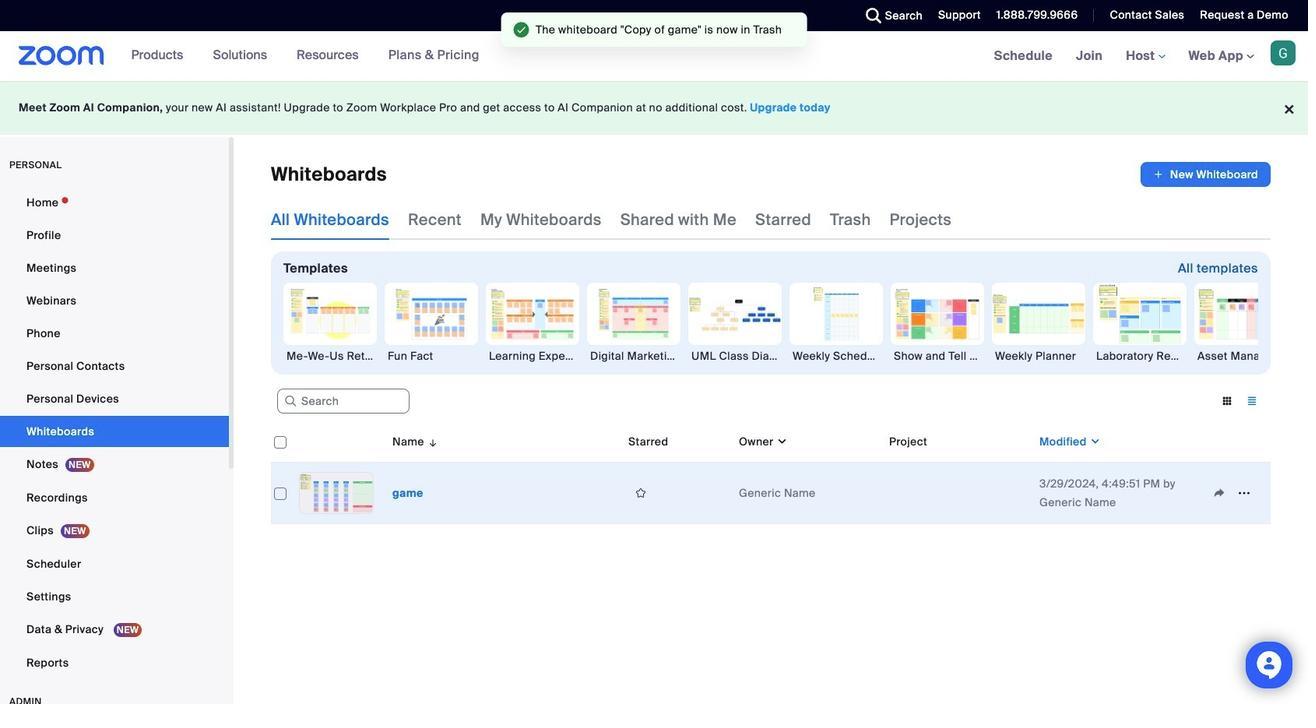 Task type: vqa. For each thing, say whether or not it's contained in the screenshot.
Increase Indent icon
no



Task type: locate. For each thing, give the bounding box(es) containing it.
list mode, selected image
[[1240, 394, 1265, 408]]

meetings navigation
[[983, 31, 1308, 82]]

add image
[[1153, 167, 1164, 182]]

weekly planner element
[[992, 348, 1086, 364]]

zoom logo image
[[19, 46, 104, 65]]

game, modified at mar 29, 2024 by generic name, link image
[[299, 472, 374, 514]]

game element
[[393, 486, 423, 500]]

banner
[[0, 31, 1308, 82]]

uml class diagram element
[[688, 348, 782, 364]]

footer
[[0, 81, 1308, 135]]

fun fact element
[[385, 348, 478, 364]]

cell
[[883, 463, 1033, 524]]

tabs of all whiteboard page tab list
[[271, 199, 952, 240]]

product information navigation
[[120, 31, 491, 81]]

grid mode, not selected image
[[1215, 394, 1240, 408]]

application
[[1141, 162, 1271, 187], [271, 421, 1271, 524], [1207, 481, 1265, 505]]



Task type: describe. For each thing, give the bounding box(es) containing it.
digital marketing canvas element
[[587, 348, 681, 364]]

laboratory report element
[[1093, 348, 1187, 364]]

profile picture image
[[1271, 40, 1296, 65]]

share image
[[1207, 486, 1232, 500]]

thumbnail of game image
[[300, 473, 373, 513]]

arrow down image
[[424, 432, 439, 451]]

click to star the whiteboard game image
[[629, 486, 653, 500]]

asset management element
[[1195, 348, 1288, 364]]

personal menu menu
[[0, 187, 229, 680]]

weekly schedule element
[[790, 348, 883, 364]]

learning experience canvas element
[[486, 348, 579, 364]]

more options for game image
[[1232, 486, 1257, 500]]

show and tell with a twist element
[[891, 348, 984, 364]]

success image
[[514, 22, 530, 37]]

me-we-us retrospective element
[[283, 348, 377, 364]]

Search text field
[[277, 389, 410, 414]]

down image
[[1087, 434, 1101, 449]]



